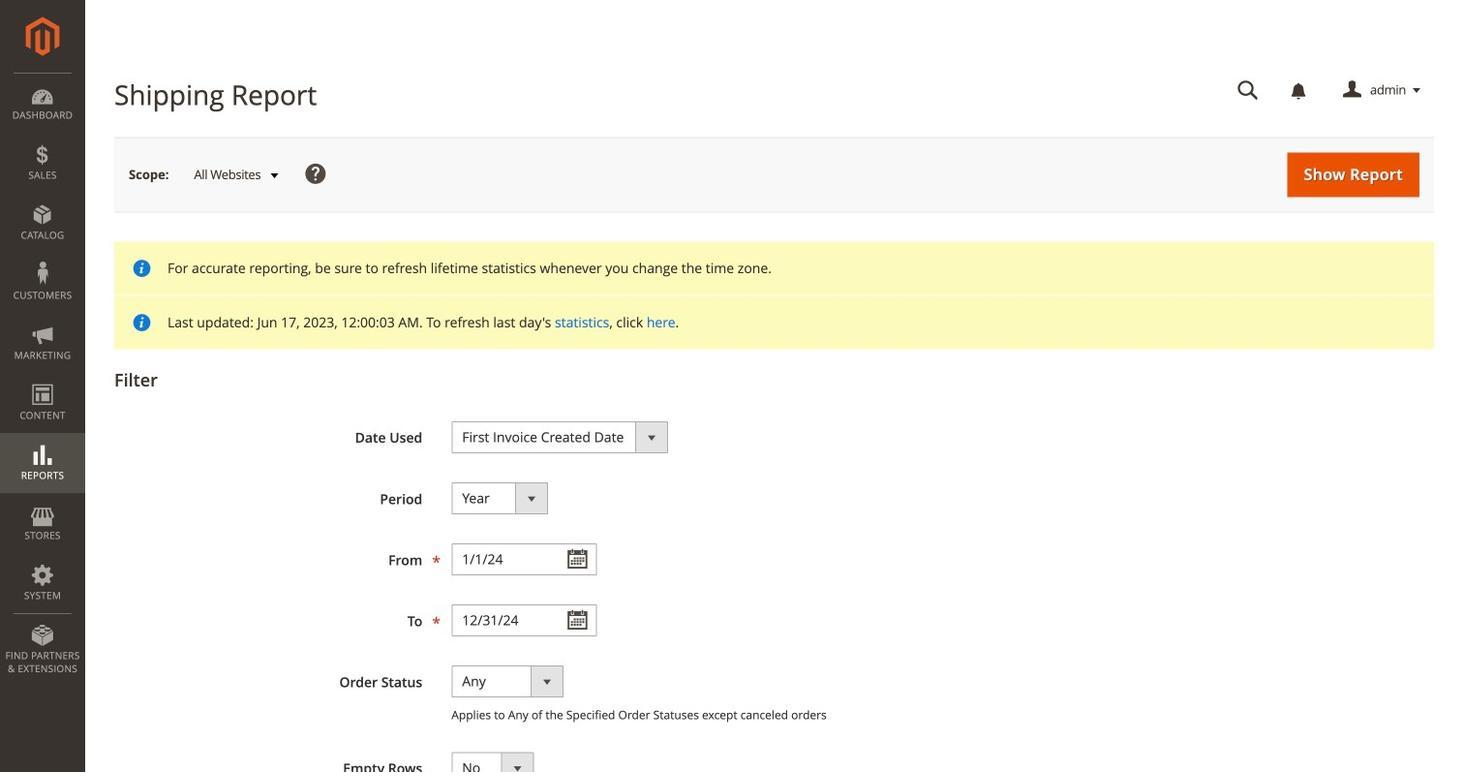 Task type: describe. For each thing, give the bounding box(es) containing it.
magento admin panel image
[[26, 16, 60, 56]]



Task type: locate. For each thing, give the bounding box(es) containing it.
None text field
[[1225, 74, 1273, 108], [452, 605, 597, 637], [1225, 74, 1273, 108], [452, 605, 597, 637]]

menu bar
[[0, 73, 85, 685]]

None text field
[[452, 543, 597, 575]]



